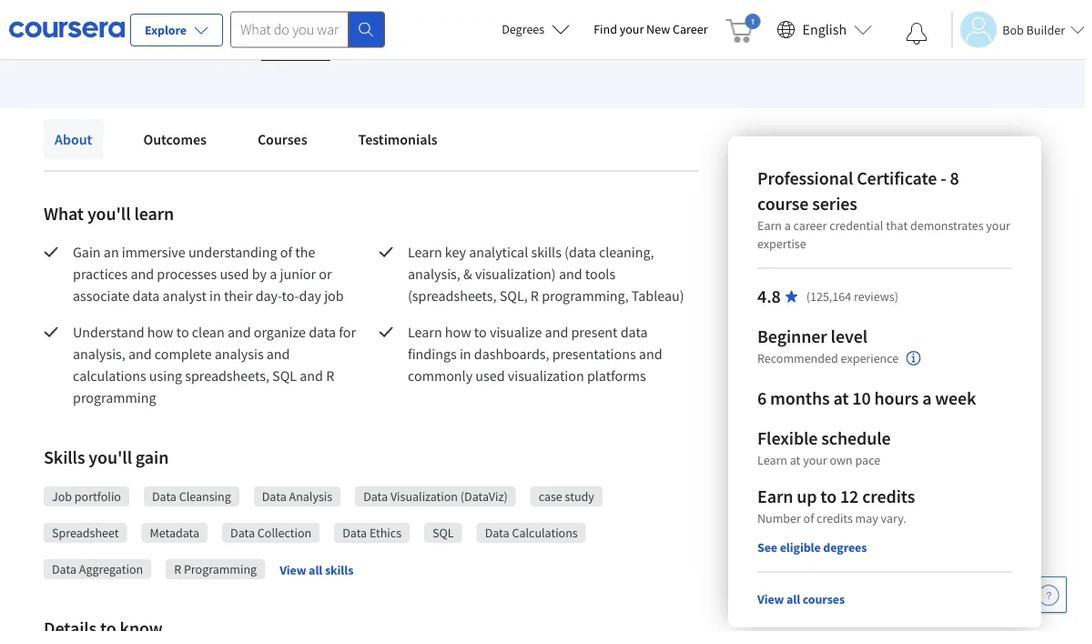 Task type: vqa. For each thing, say whether or not it's contained in the screenshot.
bottommost At
yes



Task type: describe. For each thing, give the bounding box(es) containing it.
outcomes
[[143, 130, 207, 148]]

and inside learn key analytical skills (data cleaning, analysis, & visualization) and tools (spreadsheets, sql, r programming, tableau)
[[559, 265, 582, 283]]

1 horizontal spatial at
[[833, 387, 849, 410]]

learn inside learn key analytical skills (data cleaning, analysis, & visualization) and tools (spreadsheets, sql, r programming, tableau)
[[408, 243, 442, 261]]

career
[[673, 21, 708, 37]]

find your new career link
[[585, 18, 717, 41]]

their
[[224, 287, 253, 305]]

courses link
[[247, 119, 318, 159]]

view for view all skills
[[280, 562, 306, 579]]

complete
[[155, 345, 212, 363]]

may
[[855, 511, 878, 527]]

in inside learn how to visualize and present data findings in dashboards, presentations and commonly used visualization platforms
[[460, 345, 471, 363]]

and inside gain an immersive understanding of the practices and processes used by a junior or associate data analyst in their day-to-day job
[[131, 265, 154, 283]]

pace
[[855, 452, 880, 469]]

data for data collection
[[230, 525, 255, 542]]

&
[[463, 265, 472, 283]]

english
[[802, 20, 847, 39]]

learn more link
[[261, 43, 330, 65]]

analysis
[[289, 489, 332, 505]]

case study
[[539, 489, 594, 505]]

eligible
[[780, 540, 821, 556]]

about
[[55, 130, 92, 148]]

used inside gain an immersive understanding of the practices and processes used by a junior or associate data analyst in their day-to-day job
[[220, 265, 249, 283]]

beginner
[[757, 325, 827, 348]]

view all skills button
[[280, 561, 353, 580]]

certificate
[[857, 167, 937, 190]]

ethics
[[370, 525, 402, 542]]

beginner level
[[757, 325, 868, 348]]

•
[[248, 44, 254, 63]]

with
[[100, 45, 127, 63]]

spreadsheets,
[[185, 367, 269, 385]]

level
[[831, 325, 868, 348]]

portfolio
[[75, 489, 121, 505]]

visualization
[[508, 367, 584, 385]]

0 vertical spatial your
[[620, 21, 644, 37]]

find your new career
[[594, 21, 708, 37]]

data analysis
[[262, 489, 332, 505]]

skills inside button
[[325, 562, 353, 579]]

platforms
[[587, 367, 646, 385]]

junior
[[280, 265, 316, 283]]

key
[[445, 243, 466, 261]]

number
[[757, 511, 801, 527]]

programming
[[73, 389, 156, 407]]

0 horizontal spatial r
[[174, 562, 181, 578]]

the
[[295, 243, 315, 261]]

data calculations
[[485, 525, 578, 542]]

coursera plus image
[[130, 49, 241, 60]]

r inside learn key analytical skills (data cleaning, analysis, & visualization) and tools (spreadsheets, sql, r programming, tableau)
[[531, 287, 539, 305]]

see
[[757, 540, 777, 556]]

job
[[324, 287, 344, 305]]

to-
[[282, 287, 299, 305]]

shopping cart: 1 item image
[[726, 14, 761, 43]]

career
[[793, 218, 827, 234]]

up
[[797, 486, 817, 508]]

used inside learn how to visualize and present data findings in dashboards, presentations and commonly used visualization platforms
[[476, 367, 505, 385]]

coursera image
[[9, 15, 125, 44]]

help center image
[[1038, 584, 1060, 606]]

explore
[[145, 22, 187, 38]]

programming,
[[542, 287, 629, 305]]

own
[[830, 452, 853, 469]]

reviews)
[[854, 289, 898, 305]]

recommended experience
[[757, 351, 899, 367]]

12
[[840, 486, 859, 508]]

demonstrates
[[910, 218, 984, 234]]

information about difficulty level pre-requisites. image
[[906, 351, 921, 366]]

learn inside flexible schedule learn at your own pace
[[757, 452, 787, 469]]

(125,164
[[806, 289, 851, 305]]

data cleansing
[[152, 489, 231, 505]]

job portfolio
[[52, 489, 121, 505]]

experience
[[841, 351, 899, 367]]

day-
[[255, 287, 282, 305]]

2 horizontal spatial a
[[922, 387, 932, 410]]

study
[[565, 489, 594, 505]]

series
[[812, 193, 857, 215]]

calculations
[[512, 525, 578, 542]]

view all courses link
[[757, 592, 845, 608]]

data for data aggregation
[[52, 562, 76, 578]]

analytical
[[469, 243, 528, 261]]

a inside gain an immersive understanding of the practices and processes used by a junior or associate data analyst in their day-to-day job
[[270, 265, 277, 283]]

-
[[941, 167, 946, 190]]

gain an immersive understanding of the practices and processes used by a junior or associate data analyst in their day-to-day job
[[73, 243, 344, 305]]

what
[[44, 203, 84, 225]]

at inside flexible schedule learn at your own pace
[[790, 452, 801, 469]]

to for 12
[[821, 486, 837, 508]]

skills inside learn key analytical skills (data cleaning, analysis, & visualization) and tools (spreadsheets, sql, r programming, tableau)
[[531, 243, 562, 261]]

view for view all courses
[[757, 592, 784, 608]]

data inside gain an immersive understanding of the practices and processes used by a junior or associate data analyst in their day-to-day job
[[132, 287, 160, 305]]

2 earn from the top
[[757, 486, 793, 508]]

• learn more
[[248, 44, 330, 63]]

visualization)
[[475, 265, 556, 283]]

What do you want to learn? text field
[[230, 11, 349, 48]]

1 horizontal spatial of
[[803, 511, 814, 527]]

you'll for what
[[87, 203, 131, 225]]

bob builder button
[[952, 11, 1085, 48]]

see eligible degrees button
[[757, 539, 867, 557]]

job
[[52, 489, 72, 505]]

1 horizontal spatial sql
[[432, 525, 454, 542]]

organize
[[254, 323, 306, 341]]

course
[[757, 193, 809, 215]]

that
[[886, 218, 908, 234]]

data for data ethics
[[342, 525, 367, 542]]

more
[[298, 45, 330, 63]]

data for understand
[[309, 323, 336, 341]]



Task type: locate. For each thing, give the bounding box(es) containing it.
4.8
[[757, 285, 781, 308]]

1 horizontal spatial skills
[[531, 243, 562, 261]]

a left week
[[922, 387, 932, 410]]

8
[[950, 167, 959, 190]]

1 vertical spatial skills
[[325, 562, 353, 579]]

0 horizontal spatial data
[[132, 287, 160, 305]]

1 horizontal spatial credits
[[862, 486, 915, 508]]

skills down the data ethics in the left of the page
[[325, 562, 353, 579]]

1 vertical spatial r
[[326, 367, 334, 385]]

flexible
[[757, 427, 818, 450]]

you'll up portfolio
[[89, 447, 132, 469]]

in left their
[[209, 287, 221, 305]]

all for skills
[[309, 562, 322, 579]]

data left analysis
[[262, 489, 287, 505]]

0 horizontal spatial skills
[[325, 562, 353, 579]]

outcomes link
[[132, 119, 217, 159]]

0 horizontal spatial a
[[270, 265, 277, 283]]

understand
[[73, 323, 144, 341]]

0 vertical spatial skills
[[531, 243, 562, 261]]

data down (dataviz)
[[485, 525, 509, 542]]

0 vertical spatial view
[[280, 562, 306, 579]]

data
[[132, 287, 160, 305], [309, 323, 336, 341], [621, 323, 648, 341]]

view down see
[[757, 592, 784, 608]]

degrees
[[823, 540, 867, 556]]

all inside button
[[309, 562, 322, 579]]

1 horizontal spatial in
[[460, 345, 471, 363]]

credits up vary. on the right bottom of page
[[862, 486, 915, 508]]

view down "collection" at the left of page
[[280, 562, 306, 579]]

sql,
[[500, 287, 528, 305]]

0 horizontal spatial in
[[209, 287, 221, 305]]

1 horizontal spatial r
[[326, 367, 334, 385]]

sql down organize
[[272, 367, 297, 385]]

calculations
[[73, 367, 146, 385]]

1 vertical spatial all
[[787, 592, 800, 608]]

you'll up an
[[87, 203, 131, 225]]

analysis, down understand
[[73, 345, 125, 363]]

collection
[[258, 525, 312, 542]]

data visualization (dataviz)
[[363, 489, 508, 505]]

skills you'll gain
[[44, 447, 169, 469]]

0 vertical spatial earn
[[757, 218, 782, 234]]

view inside button
[[280, 562, 306, 579]]

0 vertical spatial of
[[280, 243, 292, 261]]

data for learn
[[621, 323, 648, 341]]

professional
[[757, 167, 853, 190]]

presentations
[[552, 345, 636, 363]]

gain
[[73, 243, 101, 261]]

0 horizontal spatial of
[[280, 243, 292, 261]]

learn how to visualize and present data findings in dashboards, presentations and commonly used visualization platforms
[[408, 323, 665, 385]]

data down 'spreadsheet' on the left
[[52, 562, 76, 578]]

findings
[[408, 345, 457, 363]]

credits down earn up to 12 credits on the bottom of page
[[817, 511, 853, 527]]

data for data cleansing
[[152, 489, 177, 505]]

1 horizontal spatial used
[[476, 367, 505, 385]]

6
[[757, 387, 767, 410]]

0 vertical spatial a
[[784, 218, 791, 234]]

how inside learn how to visualize and present data findings in dashboards, presentations and commonly used visualization platforms
[[445, 323, 471, 341]]

new
[[646, 21, 670, 37]]

2 vertical spatial your
[[803, 452, 827, 469]]

1 vertical spatial you'll
[[89, 447, 132, 469]]

data left for
[[309, 323, 336, 341]]

r inside understand how to clean and organize data for analysis, and complete analysis and calculations using spreadsheets, sql and r programming
[[326, 367, 334, 385]]

all down "collection" at the left of page
[[309, 562, 322, 579]]

1 how from the left
[[147, 323, 173, 341]]

to left the 12
[[821, 486, 837, 508]]

view
[[280, 562, 306, 579], [757, 592, 784, 608]]

0 vertical spatial r
[[531, 287, 539, 305]]

2 vertical spatial a
[[922, 387, 932, 410]]

bob
[[1002, 21, 1024, 38]]

0 horizontal spatial your
[[620, 21, 644, 37]]

to
[[176, 323, 189, 341], [474, 323, 487, 341], [821, 486, 837, 508]]

1 horizontal spatial your
[[803, 452, 827, 469]]

degrees
[[502, 21, 545, 37]]

schedule
[[821, 427, 891, 450]]

expertise
[[757, 236, 806, 252]]

how for and
[[147, 323, 173, 341]]

1 vertical spatial of
[[803, 511, 814, 527]]

learn up findings
[[408, 323, 442, 341]]

of down up
[[803, 511, 814, 527]]

0 vertical spatial used
[[220, 265, 249, 283]]

2 horizontal spatial your
[[986, 218, 1010, 234]]

data left ethics
[[342, 525, 367, 542]]

understand how to clean and organize data for analysis, and complete analysis and calculations using spreadsheets, sql and r programming
[[73, 323, 359, 407]]

1 horizontal spatial all
[[787, 592, 800, 608]]

1 vertical spatial used
[[476, 367, 505, 385]]

2 horizontal spatial r
[[531, 287, 539, 305]]

analysis, up (spreadsheets,
[[408, 265, 460, 283]]

analysis, inside understand how to clean and organize data for analysis, and complete analysis and calculations using spreadsheets, sql and r programming
[[73, 345, 125, 363]]

0 vertical spatial in
[[209, 287, 221, 305]]

data inside learn how to visualize and present data findings in dashboards, presentations and commonly used visualization platforms
[[621, 323, 648, 341]]

what you'll learn
[[44, 203, 174, 225]]

r right sql,
[[531, 287, 539, 305]]

0 horizontal spatial analysis,
[[73, 345, 125, 363]]

visualization
[[390, 489, 458, 505]]

earn up number
[[757, 486, 793, 508]]

earn up expertise
[[757, 218, 782, 234]]

1 vertical spatial analysis,
[[73, 345, 125, 363]]

of
[[280, 243, 292, 261], [803, 511, 814, 527]]

r down job
[[326, 367, 334, 385]]

1 horizontal spatial analysis,
[[408, 265, 460, 283]]

how inside understand how to clean and organize data for analysis, and complete analysis and calculations using spreadsheets, sql and r programming
[[147, 323, 173, 341]]

1 horizontal spatial data
[[309, 323, 336, 341]]

metadata
[[150, 525, 199, 542]]

0 vertical spatial credits
[[862, 486, 915, 508]]

learn left key
[[408, 243, 442, 261]]

2 how from the left
[[445, 323, 471, 341]]

0 horizontal spatial all
[[309, 562, 322, 579]]

2 horizontal spatial data
[[621, 323, 648, 341]]

earn inside professional certificate - 8 course series earn a career credential that demonstrates your expertise
[[757, 218, 782, 234]]

1 vertical spatial at
[[790, 452, 801, 469]]

in right findings
[[460, 345, 471, 363]]

your left 'own'
[[803, 452, 827, 469]]

spreadsheet
[[52, 525, 119, 542]]

to inside understand how to clean and organize data for analysis, and complete analysis and calculations using spreadsheets, sql and r programming
[[176, 323, 189, 341]]

see eligible degrees
[[757, 540, 867, 556]]

learn
[[261, 45, 295, 63], [408, 243, 442, 261], [408, 323, 442, 341], [757, 452, 787, 469]]

your right find
[[620, 21, 644, 37]]

1 vertical spatial credits
[[817, 511, 853, 527]]

how up findings
[[445, 323, 471, 341]]

data left analyst
[[132, 287, 160, 305]]

1 vertical spatial sql
[[432, 525, 454, 542]]

used down understanding
[[220, 265, 249, 283]]

at down flexible
[[790, 452, 801, 469]]

to up complete
[[176, 323, 189, 341]]

show notifications image
[[906, 23, 928, 45]]

about link
[[44, 119, 103, 159]]

1 vertical spatial view
[[757, 592, 784, 608]]

to inside learn how to visualize and present data findings in dashboards, presentations and commonly used visualization platforms
[[474, 323, 487, 341]]

1 vertical spatial your
[[986, 218, 1010, 234]]

flexible schedule learn at your own pace
[[757, 427, 891, 469]]

1 horizontal spatial a
[[784, 218, 791, 234]]

sql down data visualization (dataviz)
[[432, 525, 454, 542]]

cleaning,
[[599, 243, 654, 261]]

0 horizontal spatial credits
[[817, 511, 853, 527]]

you'll for skills
[[89, 447, 132, 469]]

1 vertical spatial in
[[460, 345, 471, 363]]

0 horizontal spatial at
[[790, 452, 801, 469]]

(spreadsheets,
[[408, 287, 497, 305]]

how up complete
[[147, 323, 173, 341]]

10
[[852, 387, 871, 410]]

data right the present
[[621, 323, 648, 341]]

using
[[149, 367, 182, 385]]

professional certificate - 8 course series earn a career credential that demonstrates your expertise
[[757, 167, 1010, 252]]

used down 'dashboards,'
[[476, 367, 505, 385]]

included with
[[44, 45, 130, 63]]

2 vertical spatial r
[[174, 562, 181, 578]]

0 horizontal spatial used
[[220, 265, 249, 283]]

analysis, inside learn key analytical skills (data cleaning, analysis, & visualization) and tools (spreadsheets, sql, r programming, tableau)
[[408, 265, 460, 283]]

hours
[[874, 387, 919, 410]]

for
[[339, 323, 356, 341]]

clean
[[192, 323, 225, 341]]

0 horizontal spatial view
[[280, 562, 306, 579]]

number of credits may vary.
[[757, 511, 906, 527]]

all for courses
[[787, 592, 800, 608]]

1 vertical spatial earn
[[757, 486, 793, 508]]

of inside gain an immersive understanding of the practices and processes used by a junior or associate data analyst in their day-to-day job
[[280, 243, 292, 261]]

skills
[[531, 243, 562, 261], [325, 562, 353, 579]]

data for data calculations
[[485, 525, 509, 542]]

a up expertise
[[784, 218, 791, 234]]

learn key analytical skills (data cleaning, analysis, & visualization) and tools (spreadsheets, sql, r programming, tableau)
[[408, 243, 687, 305]]

your inside flexible schedule learn at your own pace
[[803, 452, 827, 469]]

(data
[[564, 243, 596, 261]]

data up metadata
[[152, 489, 177, 505]]

0 vertical spatial sql
[[272, 367, 297, 385]]

data for data analysis
[[262, 489, 287, 505]]

learn inside • learn more
[[261, 45, 295, 63]]

2 horizontal spatial to
[[821, 486, 837, 508]]

sql
[[272, 367, 297, 385], [432, 525, 454, 542]]

day
[[299, 287, 321, 305]]

a right by
[[270, 265, 277, 283]]

learn
[[134, 203, 174, 225]]

0 horizontal spatial sql
[[272, 367, 297, 385]]

data aggregation
[[52, 562, 143, 578]]

cleansing
[[179, 489, 231, 505]]

to left visualize
[[474, 323, 487, 341]]

and
[[131, 265, 154, 283], [559, 265, 582, 283], [227, 323, 251, 341], [545, 323, 568, 341], [128, 345, 152, 363], [267, 345, 290, 363], [639, 345, 662, 363], [300, 367, 323, 385]]

in inside gain an immersive understanding of the practices and processes used by a junior or associate data analyst in their day-to-day job
[[209, 287, 221, 305]]

how for dashboards,
[[445, 323, 471, 341]]

None search field
[[230, 11, 385, 48]]

explore button
[[130, 14, 223, 46]]

sql inside understand how to clean and organize data for analysis, and complete analysis and calculations using spreadsheets, sql and r programming
[[272, 367, 297, 385]]

courses
[[258, 130, 307, 148]]

r down metadata
[[174, 562, 181, 578]]

a inside professional certificate - 8 course series earn a career credential that demonstrates your expertise
[[784, 218, 791, 234]]

learn down flexible
[[757, 452, 787, 469]]

data up the data ethics in the left of the page
[[363, 489, 388, 505]]

all left 'courses'
[[787, 592, 800, 608]]

data for data visualization (dataviz)
[[363, 489, 388, 505]]

1 horizontal spatial how
[[445, 323, 471, 341]]

used
[[220, 265, 249, 283], [476, 367, 505, 385]]

0 vertical spatial at
[[833, 387, 849, 410]]

skills left (data
[[531, 243, 562, 261]]

learn right •
[[261, 45, 295, 63]]

data ethics
[[342, 525, 402, 542]]

in
[[209, 287, 221, 305], [460, 345, 471, 363]]

credential
[[829, 218, 883, 234]]

0 horizontal spatial to
[[176, 323, 189, 341]]

your inside professional certificate - 8 course series earn a career credential that demonstrates your expertise
[[986, 218, 1010, 234]]

data
[[152, 489, 177, 505], [262, 489, 287, 505], [363, 489, 388, 505], [230, 525, 255, 542], [342, 525, 367, 542], [485, 525, 509, 542], [52, 562, 76, 578]]

learn inside learn how to visualize and present data findings in dashboards, presentations and commonly used visualization platforms
[[408, 323, 442, 341]]

to for visualize
[[474, 323, 487, 341]]

0 vertical spatial analysis,
[[408, 265, 460, 283]]

of left the at top left
[[280, 243, 292, 261]]

bob builder
[[1002, 21, 1065, 38]]

data collection
[[230, 525, 312, 542]]

1 horizontal spatial to
[[474, 323, 487, 341]]

1 horizontal spatial view
[[757, 592, 784, 608]]

tableau)
[[632, 287, 684, 305]]

to for clean
[[176, 323, 189, 341]]

1 earn from the top
[[757, 218, 782, 234]]

commonly
[[408, 367, 473, 385]]

your right demonstrates
[[986, 218, 1010, 234]]

english button
[[770, 0, 880, 59]]

0 vertical spatial you'll
[[87, 203, 131, 225]]

visualize
[[490, 323, 542, 341]]

(125,164 reviews)
[[806, 289, 898, 305]]

week
[[935, 387, 976, 410]]

testimonials
[[358, 130, 438, 148]]

0 horizontal spatial how
[[147, 323, 173, 341]]

r programming
[[174, 562, 257, 578]]

1 vertical spatial a
[[270, 265, 277, 283]]

degrees button
[[487, 9, 585, 49]]

analyst
[[163, 287, 206, 305]]

at left the 10
[[833, 387, 849, 410]]

data inside understand how to clean and organize data for analysis, and complete analysis and calculations using spreadsheets, sql and r programming
[[309, 323, 336, 341]]

builder
[[1026, 21, 1065, 38]]

included
[[44, 45, 97, 63]]

0 vertical spatial all
[[309, 562, 322, 579]]

data left "collection" at the left of page
[[230, 525, 255, 542]]



